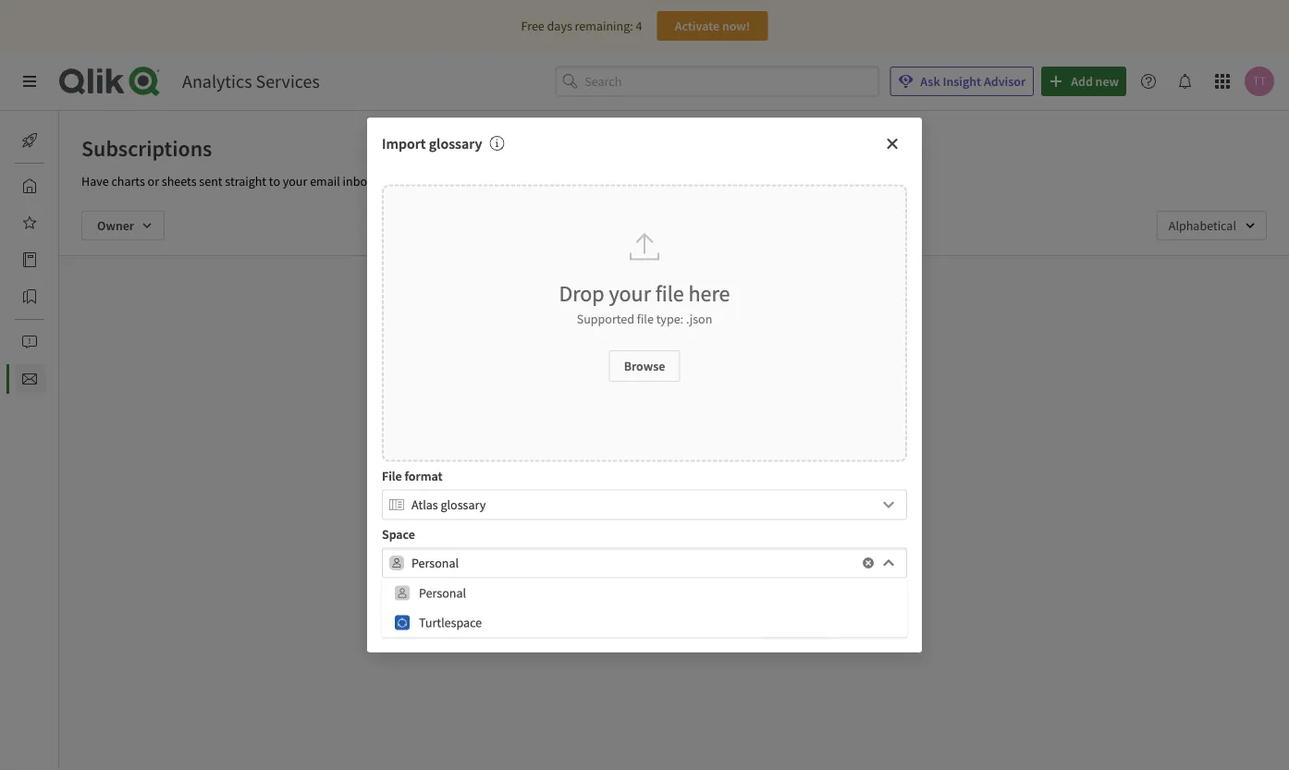 Task type: locate. For each thing, give the bounding box(es) containing it.
filters region
[[59, 196, 1289, 255]]

on
[[599, 433, 613, 449], [791, 433, 805, 449]]

list box
[[382, 579, 907, 638]]

turtlespace
[[419, 615, 482, 631]]

0 horizontal spatial sheets
[[162, 173, 197, 190]]

file up type:
[[656, 280, 684, 307]]

0 horizontal spatial the
[[571, 451, 589, 468]]

you
[[378, 173, 398, 190]]

1 horizontal spatial your
[[609, 280, 651, 307]]

catalog
[[59, 252, 100, 268]]

sheet
[[692, 414, 722, 431], [636, 451, 666, 468]]

your inside drop your file here supported file type: .json
[[609, 280, 651, 307]]

0 vertical spatial your
[[283, 173, 307, 190]]

your
[[283, 173, 307, 190], [609, 280, 651, 307]]

file left type:
[[637, 311, 654, 327]]

get
[[739, 451, 756, 468]]

the
[[571, 451, 589, 468], [681, 451, 699, 468]]

email inside subscribe to a chart or sheet to receive it by email on a regular basis. click 'subscribe' on the chart or sheet in the app to get started.
[[566, 433, 596, 449]]

1 vertical spatial or
[[678, 414, 690, 431]]

0 horizontal spatial file
[[637, 311, 654, 327]]

it
[[779, 414, 787, 431]]

1 horizontal spatial chart
[[647, 414, 676, 431]]

a left 'regular'
[[615, 433, 622, 449]]

type:
[[656, 311, 684, 327]]

now!
[[722, 18, 750, 34]]

quick
[[607, 173, 637, 190]]

in
[[668, 451, 679, 468]]

sheets left into
[[536, 173, 571, 190]]

subscriptions image
[[22, 372, 37, 387]]

list box containing personal
[[382, 579, 907, 638]]

or up basis. on the bottom of the page
[[678, 414, 690, 431]]

0 vertical spatial or
[[148, 173, 159, 190]]

chart
[[647, 414, 676, 431], [591, 451, 620, 468]]

sheets left sent
[[162, 173, 197, 190]]

to right "straight"
[[269, 173, 280, 190]]

1 the from the left
[[571, 451, 589, 468]]

0 vertical spatial sheet
[[692, 414, 722, 431]]

advisor
[[984, 73, 1026, 90]]

your up supported
[[609, 280, 651, 307]]

your right "straight"
[[283, 173, 307, 190]]

2 vertical spatial or
[[622, 451, 634, 468]]

ask insight advisor button
[[890, 67, 1034, 96]]

file
[[656, 280, 684, 307], [637, 311, 654, 327]]

subscriptions
[[81, 134, 212, 162]]

catalog image
[[22, 252, 37, 267]]

1 vertical spatial sheet
[[636, 451, 666, 468]]

free days remaining: 4
[[521, 18, 642, 34]]

1 sheets from the left
[[162, 173, 197, 190]]

a up 'regular'
[[638, 414, 645, 431]]

1 vertical spatial chart
[[591, 451, 620, 468]]

2 sheets from the left
[[536, 173, 571, 190]]

4
[[636, 18, 642, 34]]

the right in
[[681, 451, 699, 468]]

2 horizontal spatial a
[[638, 414, 645, 431]]

or right charts
[[148, 173, 159, 190]]

basis.
[[666, 433, 697, 449]]

1 horizontal spatial file
[[656, 280, 684, 307]]

or down 'regular'
[[622, 451, 634, 468]]

open sidebar menu image
[[22, 74, 37, 89]]

to up 'regular'
[[624, 414, 636, 431]]

2 the from the left
[[681, 451, 699, 468]]

1 horizontal spatial email
[[566, 433, 596, 449]]

ask insight advisor
[[921, 73, 1026, 90]]

home
[[59, 178, 92, 194]]

a
[[598, 173, 605, 190], [638, 414, 645, 431], [615, 433, 622, 449]]

insight
[[943, 73, 981, 90]]

'subscribe'
[[728, 433, 788, 449]]

0 vertical spatial a
[[598, 173, 605, 190]]

1 horizontal spatial sheet
[[692, 414, 722, 431]]

activate now!
[[675, 18, 750, 34]]

1 horizontal spatial sheets
[[536, 173, 571, 190]]

file format
[[382, 468, 443, 484]]

1 horizontal spatial the
[[681, 451, 699, 468]]

receive
[[738, 414, 777, 431]]

click
[[699, 433, 725, 449]]

have
[[81, 173, 109, 190]]

on down by
[[791, 433, 805, 449]]

to
[[269, 173, 280, 190], [624, 414, 636, 431], [724, 414, 736, 431], [725, 451, 736, 468]]

sheet up click
[[692, 414, 722, 431]]

a right into
[[598, 173, 605, 190]]

started.
[[759, 451, 800, 468]]

subscribe
[[568, 414, 622, 431]]

here
[[689, 280, 730, 307]]

1 vertical spatial email
[[566, 433, 596, 449]]

also
[[423, 173, 445, 190]]

1 horizontal spatial on
[[791, 433, 805, 449]]

regular
[[625, 433, 663, 449]]

0 horizontal spatial email
[[310, 173, 340, 190]]

report.
[[690, 173, 727, 190]]

or
[[148, 173, 159, 190], [678, 414, 690, 431], [622, 451, 634, 468]]

0 horizontal spatial or
[[148, 173, 159, 190]]

chart up 'regular'
[[647, 414, 676, 431]]

email left inbox.
[[310, 173, 340, 190]]

1 vertical spatial file
[[637, 311, 654, 327]]

can
[[401, 173, 420, 190]]

1 vertical spatial your
[[609, 280, 651, 307]]

on down subscribe
[[599, 433, 613, 449]]

chart down subscribe
[[591, 451, 620, 468]]

1 horizontal spatial or
[[622, 451, 634, 468]]

days
[[547, 18, 572, 34]]

glossary
[[429, 135, 482, 153]]

favorites image
[[22, 215, 37, 230]]

the down subscribe
[[571, 451, 589, 468]]

sheet down 'regular'
[[636, 451, 666, 468]]

sheets
[[162, 173, 197, 190], [536, 173, 571, 190]]

remaining:
[[575, 18, 633, 34]]

supported
[[577, 311, 634, 327]]

email
[[310, 173, 340, 190], [566, 433, 596, 449]]

to up click
[[724, 414, 736, 431]]

0 horizontal spatial on
[[599, 433, 613, 449]]

to left the get at the bottom right of page
[[725, 451, 736, 468]]

analytics services element
[[182, 70, 320, 93]]

by
[[789, 414, 803, 431]]

0 horizontal spatial chart
[[591, 451, 620, 468]]

2 vertical spatial a
[[615, 433, 622, 449]]

email down subscribe
[[566, 433, 596, 449]]

1 vertical spatial a
[[638, 414, 645, 431]]

Select file format text field
[[412, 496, 870, 514]]



Task type: vqa. For each thing, say whether or not it's contained in the screenshot.
Type
no



Task type: describe. For each thing, give the bounding box(es) containing it.
ask
[[921, 73, 940, 90]]

alerts image
[[22, 335, 37, 350]]

list box inside import glossary dialog
[[382, 579, 907, 638]]

collections image
[[22, 289, 37, 304]]

getting started image
[[22, 133, 37, 148]]

0 horizontal spatial a
[[598, 173, 605, 190]]

drop
[[559, 280, 605, 307]]

.json
[[686, 311, 712, 327]]

import glossary dialog
[[367, 118, 922, 652]]

format
[[405, 468, 443, 484]]

Search text field
[[585, 66, 879, 96]]

inbox.
[[343, 173, 376, 190]]

0 vertical spatial email
[[310, 173, 340, 190]]

Select space text field
[[412, 548, 859, 578]]

catalog link
[[15, 245, 100, 275]]

1 horizontal spatial a
[[615, 433, 622, 449]]

into
[[574, 173, 595, 190]]

activate
[[675, 18, 720, 34]]

2 on from the left
[[791, 433, 805, 449]]

subscribe to a chart or sheet to receive it by email on a regular basis. click 'subscribe' on the chart or sheet in the app to get started.
[[566, 414, 805, 468]]

and
[[639, 173, 660, 190]]

activate now! link
[[657, 11, 768, 41]]

2 horizontal spatial or
[[678, 414, 690, 431]]

drop your file here supported file type: .json
[[559, 280, 730, 327]]

straight
[[225, 173, 266, 190]]

home image
[[22, 178, 37, 193]]

bundle
[[448, 173, 486, 190]]

turtlespace option
[[382, 608, 907, 638]]

import
[[382, 135, 426, 153]]

0 horizontal spatial sheet
[[636, 451, 666, 468]]

file
[[382, 468, 402, 484]]

home link
[[15, 171, 92, 201]]

0 horizontal spatial your
[[283, 173, 307, 190]]

analytics
[[182, 70, 252, 93]]

searchbar element
[[555, 66, 879, 96]]

sent
[[199, 173, 222, 190]]

charts
[[111, 173, 145, 190]]

space
[[382, 526, 415, 543]]

personal
[[419, 585, 466, 602]]

personal option
[[382, 579, 907, 608]]

services
[[256, 70, 320, 93]]

have charts or sheets sent straight to your email inbox. you can also bundle multiple sheets into a quick and easy report.
[[81, 173, 727, 190]]

0 vertical spatial file
[[656, 280, 684, 307]]

navigation pane element
[[0, 118, 100, 401]]

import glossary
[[382, 135, 482, 153]]

0 vertical spatial chart
[[647, 414, 676, 431]]

easy
[[663, 173, 687, 190]]

1 on from the left
[[599, 433, 613, 449]]

app
[[702, 451, 723, 468]]

free
[[521, 18, 545, 34]]

alphabetical image
[[1157, 211, 1267, 240]]

analytics services
[[182, 70, 320, 93]]

multiple
[[488, 173, 534, 190]]



